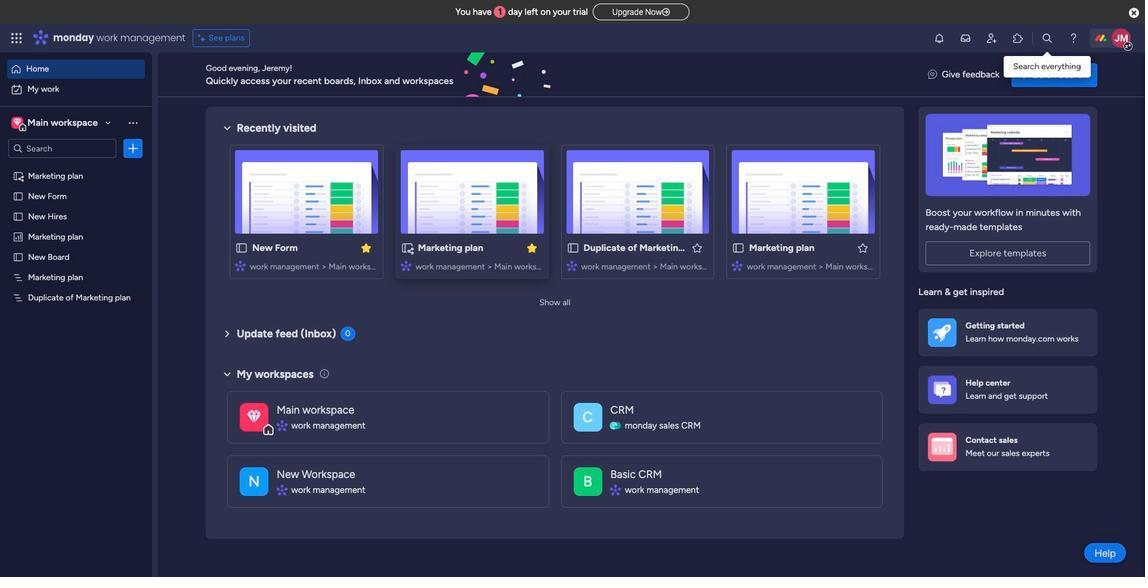 Task type: describe. For each thing, give the bounding box(es) containing it.
search everything image
[[1042, 32, 1054, 44]]

v2 user feedback image
[[929, 68, 938, 82]]

Search in workspace field
[[25, 142, 100, 155]]

add to favorites image
[[692, 242, 704, 254]]

1 horizontal spatial workspace image
[[574, 468, 602, 496]]

notifications image
[[934, 32, 946, 44]]

component image
[[567, 260, 577, 271]]

close my workspaces image
[[220, 367, 235, 382]]

workspace selection element
[[11, 116, 100, 131]]

see plans image
[[198, 32, 209, 45]]

open update feed (inbox) image
[[220, 327, 235, 341]]

2 vertical spatial option
[[0, 165, 152, 167]]

jeremy miller image
[[1112, 29, 1131, 48]]

monday marketplace image
[[1013, 32, 1025, 44]]

invite members image
[[986, 32, 998, 44]]

templates image image
[[930, 114, 1087, 196]]

help center element
[[919, 366, 1098, 414]]

public dashboard image
[[13, 231, 24, 242]]

update feed image
[[960, 32, 972, 44]]

getting started element
[[919, 309, 1098, 357]]

1 horizontal spatial public board image
[[732, 242, 745, 255]]

help image
[[1068, 32, 1080, 44]]

remove from favorites image
[[360, 242, 372, 254]]

shareable board image
[[401, 242, 414, 255]]

contact sales element
[[919, 423, 1098, 471]]

0 element
[[341, 327, 355, 341]]



Task type: locate. For each thing, give the bounding box(es) containing it.
0 horizontal spatial public board image
[[13, 190, 24, 202]]

0 vertical spatial option
[[7, 60, 145, 79]]

1 vertical spatial public board image
[[732, 242, 745, 255]]

select product image
[[11, 32, 23, 44]]

1 vertical spatial option
[[7, 80, 145, 99]]

1 vertical spatial workspace image
[[574, 468, 602, 496]]

remove from favorites image
[[526, 242, 538, 254]]

public board image down shareable board image
[[13, 190, 24, 202]]

workspace image
[[247, 407, 261, 428], [574, 468, 602, 496]]

dapulse close image
[[1130, 7, 1140, 19]]

component image
[[401, 260, 412, 271]]

workspace image
[[11, 116, 23, 129], [13, 116, 21, 129], [240, 403, 269, 432], [574, 403, 602, 432], [240, 468, 269, 496]]

v2 bolt switch image
[[1022, 68, 1029, 81]]

close recently visited image
[[220, 121, 235, 135]]

shareable board image
[[13, 170, 24, 181]]

0 vertical spatial public board image
[[13, 190, 24, 202]]

0 vertical spatial workspace image
[[247, 407, 261, 428]]

public board image right add to favorites icon
[[732, 242, 745, 255]]

options image
[[127, 143, 139, 155]]

add to favorites image
[[857, 242, 869, 254]]

quick search results list box
[[220, 135, 890, 294]]

public board image
[[13, 211, 24, 222], [235, 242, 248, 255], [567, 242, 580, 255], [13, 251, 24, 263]]

workspace options image
[[127, 117, 139, 129]]

public board image
[[13, 190, 24, 202], [732, 242, 745, 255]]

dapulse rightstroke image
[[662, 8, 670, 17]]

option
[[7, 60, 145, 79], [7, 80, 145, 99], [0, 165, 152, 167]]

list box
[[0, 163, 152, 469]]

0 horizontal spatial workspace image
[[247, 407, 261, 428]]



Task type: vqa. For each thing, say whether or not it's contained in the screenshot.
top option
yes



